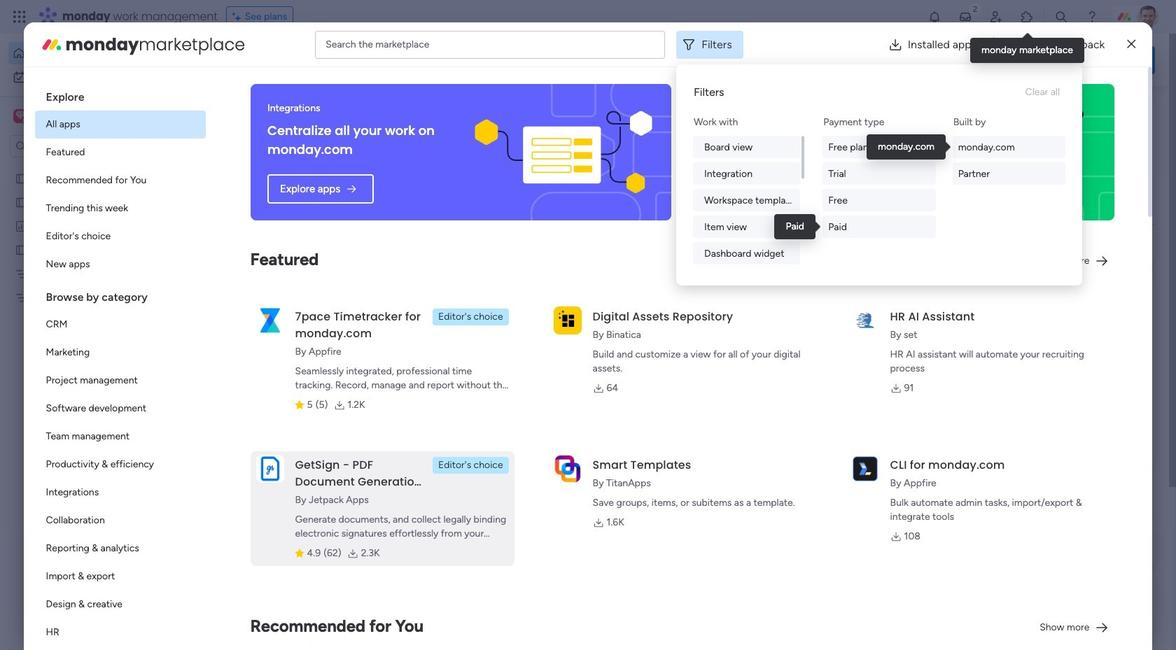Task type: describe. For each thing, give the bounding box(es) containing it.
help image
[[1085, 10, 1099, 24]]

search everything image
[[1054, 10, 1068, 24]]

0 vertical spatial monday marketplace image
[[1020, 10, 1034, 24]]

invite members image
[[989, 10, 1003, 24]]

see plans image
[[232, 9, 245, 25]]

quick search results list box
[[216, 131, 912, 488]]

2 banner logo image from the left
[[916, 84, 1098, 221]]

terry turtle image
[[1137, 6, 1159, 28]]

notifications image
[[928, 10, 942, 24]]

2 heading from the top
[[35, 279, 206, 311]]

1 vertical spatial monday marketplace image
[[40, 33, 63, 56]]

2 element
[[358, 527, 374, 544]]

2 public board image from the top
[[15, 195, 28, 209]]

circle o image
[[966, 167, 975, 178]]



Task type: vqa. For each thing, say whether or not it's contained in the screenshot.
Actual Revenue by Month (Deals won) field
no



Task type: locate. For each thing, give the bounding box(es) containing it.
check circle image
[[966, 131, 975, 142]]

0 horizontal spatial banner logo image
[[473, 84, 655, 221]]

public dashboard image
[[15, 219, 28, 232], [692, 256, 707, 271]]

2 image
[[969, 1, 982, 16]]

0 vertical spatial public board image
[[15, 172, 28, 185]]

0 vertical spatial heading
[[35, 78, 206, 111]]

0 horizontal spatial public board image
[[15, 243, 28, 256]]

Search in workspace field
[[29, 138, 117, 154]]

terry turtle image
[[249, 627, 277, 650]]

1 vertical spatial public board image
[[15, 195, 28, 209]]

help center element
[[945, 577, 1155, 633]]

v2 user feedback image
[[957, 52, 967, 68]]

workspace image
[[13, 109, 27, 124]]

0 horizontal spatial monday marketplace image
[[40, 33, 63, 56]]

1 horizontal spatial public board image
[[234, 256, 249, 271]]

heading
[[35, 78, 206, 111], [35, 279, 206, 311]]

1 horizontal spatial public dashboard image
[[692, 256, 707, 271]]

public board image
[[15, 172, 28, 185], [15, 195, 28, 209]]

getting started element
[[945, 510, 1155, 566]]

templates image image
[[958, 282, 1143, 378]]

1 banner logo image from the left
[[473, 84, 655, 221]]

1 vertical spatial heading
[[35, 279, 206, 311]]

0 vertical spatial public dashboard image
[[15, 219, 28, 232]]

1 vertical spatial public dashboard image
[[692, 256, 707, 271]]

select product image
[[13, 10, 27, 24]]

0 horizontal spatial public dashboard image
[[15, 219, 28, 232]]

check circle image
[[966, 149, 975, 160]]

update feed image
[[958, 10, 972, 24]]

app logo image
[[256, 306, 284, 334], [554, 306, 582, 334], [851, 306, 879, 334], [256, 455, 284, 483], [554, 455, 582, 483], [851, 455, 879, 483]]

component image
[[692, 278, 704, 290]]

dapulse x slim image
[[1127, 36, 1136, 53]]

option
[[8, 42, 170, 64], [8, 66, 170, 88], [35, 111, 206, 139], [35, 139, 206, 167], [0, 166, 179, 168], [35, 167, 206, 195], [35, 195, 206, 223], [35, 223, 206, 251], [35, 251, 206, 279], [35, 311, 206, 339], [35, 339, 206, 367], [35, 367, 206, 395], [35, 395, 206, 423], [35, 423, 206, 451], [35, 451, 206, 479], [35, 479, 206, 507], [35, 507, 206, 535], [35, 535, 206, 563], [35, 563, 206, 591], [35, 591, 206, 619], [35, 619, 206, 647]]

workspace image
[[16, 109, 25, 124]]

1 horizontal spatial banner logo image
[[916, 84, 1098, 221]]

v2 bolt switch image
[[1066, 52, 1074, 68]]

public board image
[[15, 243, 28, 256], [234, 256, 249, 271]]

list box
[[35, 78, 206, 650], [0, 163, 179, 498]]

1 heading from the top
[[35, 78, 206, 111]]

banner logo image
[[473, 84, 655, 221], [916, 84, 1098, 221]]

workspace selection element
[[13, 108, 117, 126]]

public dashboard image inside quick search results list box
[[692, 256, 707, 271]]

dapulse x slim image
[[1134, 102, 1151, 118]]

1 public board image from the top
[[15, 172, 28, 185]]

1 horizontal spatial monday marketplace image
[[1020, 10, 1034, 24]]

monday marketplace image
[[1020, 10, 1034, 24], [40, 33, 63, 56]]



